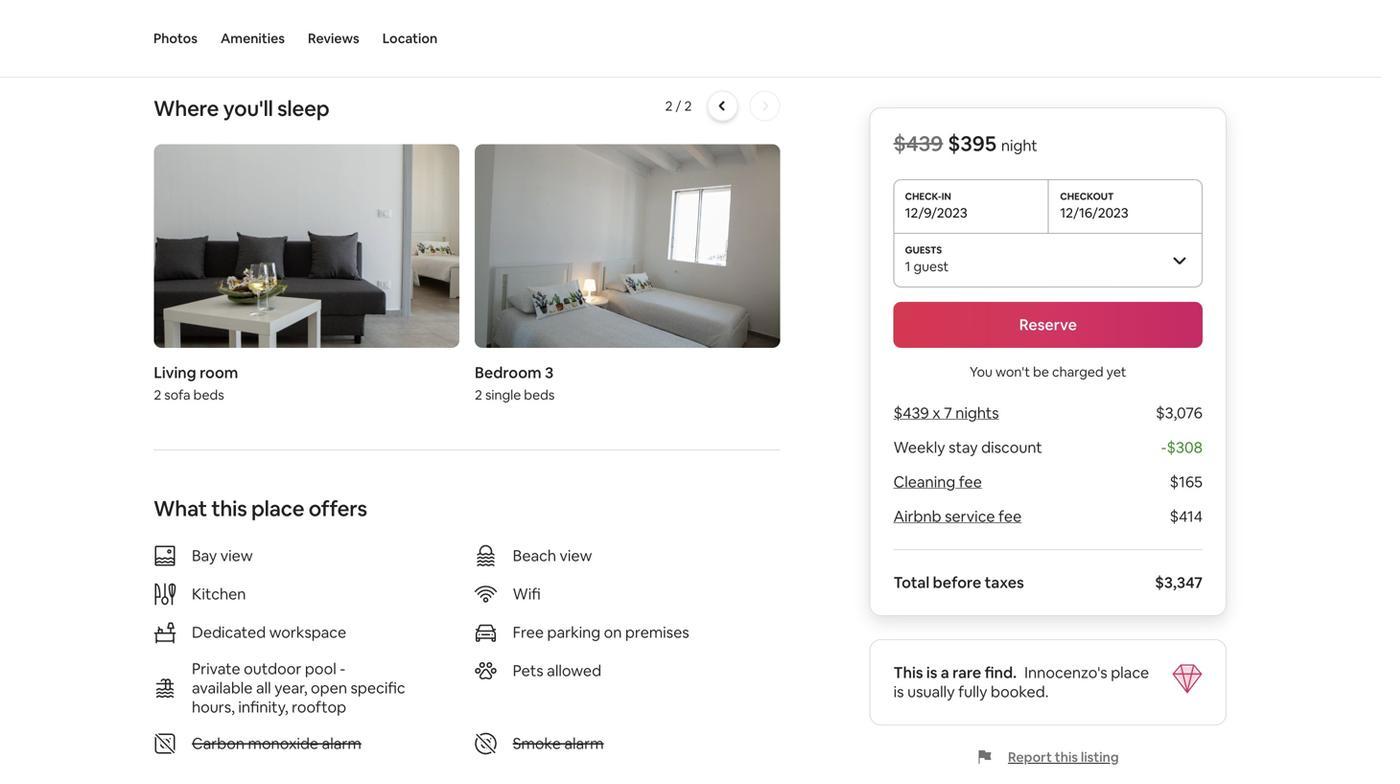 Task type: locate. For each thing, give the bounding box(es) containing it.
2 $439 from the top
[[894, 403, 929, 423]]

specific
[[351, 679, 405, 698]]

find.
[[985, 663, 1017, 683]]

view for beach view
[[560, 546, 592, 566]]

nights
[[956, 403, 999, 423]]

beach view
[[513, 546, 592, 566]]

bay
[[192, 546, 217, 566]]

is inside innocenzo's place is usually fully booked.
[[894, 682, 904, 702]]

beds down 3
[[524, 387, 555, 404]]

private outdoor pool - available all year, open specific hours, infinity, rooftop
[[192, 659, 405, 717]]

$165
[[1170, 472, 1203, 492]]

1 horizontal spatial view
[[560, 546, 592, 566]]

kitchen
[[192, 585, 246, 604]]

reserve
[[1019, 315, 1077, 335]]

2 alarm from the left
[[564, 734, 604, 754]]

0 vertical spatial this
[[211, 495, 247, 523]]

$439 left x
[[894, 403, 929, 423]]

allowed
[[547, 661, 601, 681]]

camera image
[[475, 144, 780, 348], [475, 144, 780, 348]]

rooftop
[[292, 698, 346, 717]]

bedroom 3 2 single beds
[[475, 363, 555, 404]]

2 for 2
[[684, 97, 692, 115]]

report this listing button
[[977, 749, 1119, 766]]

place right innocenzo's
[[1111, 663, 1149, 683]]

0 horizontal spatial place
[[251, 495, 304, 523]]

view for bay view
[[220, 546, 253, 566]]

view right bay
[[220, 546, 253, 566]]

$439 left $395
[[894, 130, 943, 157]]

2 right /
[[684, 97, 692, 115]]

beds down room
[[193, 387, 224, 404]]

you
[[970, 364, 993, 381]]

cleaning
[[894, 472, 956, 492]]

1 horizontal spatial alarm
[[564, 734, 604, 754]]

0 horizontal spatial fee
[[959, 472, 982, 492]]

- down $3,076 on the right bottom
[[1161, 438, 1167, 458]]

fee right service
[[999, 507, 1022, 527]]

year,
[[274, 679, 307, 698]]

0 horizontal spatial view
[[220, 546, 253, 566]]

this for place
[[211, 495, 247, 523]]

a
[[941, 663, 949, 683]]

view right beach
[[560, 546, 592, 566]]

1 vertical spatial -
[[340, 659, 346, 679]]

is left a
[[927, 663, 938, 683]]

0 horizontal spatial this
[[211, 495, 247, 523]]

1 vertical spatial $439
[[894, 403, 929, 423]]

innocenzo's place is usually fully booked.
[[894, 663, 1149, 702]]

2 beds from the left
[[524, 387, 555, 404]]

bedroom
[[475, 363, 542, 383]]

1 beds from the left
[[193, 387, 224, 404]]

this left the listing at right bottom
[[1055, 749, 1078, 766]]

living room image
[[154, 144, 459, 348], [154, 144, 459, 348]]

stay
[[949, 438, 978, 458]]

1 vertical spatial this
[[1055, 749, 1078, 766]]

offers
[[309, 495, 367, 523]]

listing
[[1081, 749, 1119, 766]]

0 vertical spatial -
[[1161, 438, 1167, 458]]

where you'll sleep
[[153, 95, 329, 122]]

won't
[[996, 364, 1030, 381]]

this
[[211, 495, 247, 523], [1055, 749, 1078, 766]]

$439 x 7 nights
[[894, 403, 999, 423]]

1 $439 from the top
[[894, 130, 943, 157]]

1 horizontal spatial this
[[1055, 749, 1078, 766]]

what this place offers
[[153, 495, 367, 523]]

0 horizontal spatial alarm
[[322, 734, 361, 754]]

bay view
[[192, 546, 253, 566]]

12/9/2023
[[905, 204, 968, 222]]

2 inside bedroom 3 2 single beds
[[475, 387, 482, 404]]

pets allowed
[[513, 661, 601, 681]]

is left usually
[[894, 682, 904, 702]]

alarm down rooftop
[[322, 734, 361, 754]]

place
[[251, 495, 304, 523], [1111, 663, 1149, 683]]

1 horizontal spatial beds
[[524, 387, 555, 404]]

0 horizontal spatial is
[[894, 682, 904, 702]]

-$308
[[1161, 438, 1203, 458]]

pool
[[305, 659, 336, 679]]

0 horizontal spatial beds
[[193, 387, 224, 404]]

beds inside bedroom 3 2 single beds
[[524, 387, 555, 404]]

0 vertical spatial fee
[[959, 472, 982, 492]]

total
[[894, 573, 930, 593]]

1 alarm from the left
[[322, 734, 361, 754]]

parking
[[547, 623, 601, 643]]

0 horizontal spatial -
[[340, 659, 346, 679]]

service
[[945, 507, 995, 527]]

alarm right smoke at the bottom left of the page
[[564, 734, 604, 754]]

1 vertical spatial place
[[1111, 663, 1149, 683]]

you'll
[[223, 95, 273, 122]]

hours,
[[192, 698, 235, 717]]

$439
[[894, 130, 943, 157], [894, 403, 929, 423]]

1 vertical spatial fee
[[999, 507, 1022, 527]]

weekly
[[894, 438, 945, 458]]

sleep
[[277, 95, 329, 122]]

single
[[485, 387, 521, 404]]

place left offers
[[251, 495, 304, 523]]

2 view from the left
[[560, 546, 592, 566]]

report
[[1008, 749, 1052, 766]]

-
[[1161, 438, 1167, 458], [340, 659, 346, 679]]

2 left /
[[665, 97, 673, 115]]

beds inside living room 2 sofa beds
[[193, 387, 224, 404]]

1 horizontal spatial place
[[1111, 663, 1149, 683]]

$395
[[948, 130, 997, 157]]

1 view from the left
[[220, 546, 253, 566]]

booked.
[[991, 682, 1049, 702]]

location
[[382, 30, 438, 47]]

workspace
[[269, 623, 346, 643]]

0 vertical spatial $439
[[894, 130, 943, 157]]

free parking on premises
[[513, 623, 689, 643]]

2 left single
[[475, 387, 482, 404]]

3
[[545, 363, 554, 383]]

this up bay view
[[211, 495, 247, 523]]

2 inside living room 2 sofa beds
[[154, 387, 161, 404]]

- right pool
[[340, 659, 346, 679]]

all
[[256, 679, 271, 698]]

1 horizontal spatial -
[[1161, 438, 1167, 458]]

infinity,
[[238, 698, 288, 717]]

7
[[944, 403, 952, 423]]

alarm
[[322, 734, 361, 754], [564, 734, 604, 754]]

living
[[154, 363, 196, 383]]

taxes
[[985, 573, 1024, 593]]

fee up service
[[959, 472, 982, 492]]

view
[[220, 546, 253, 566], [560, 546, 592, 566]]

this for listing
[[1055, 749, 1078, 766]]

yet
[[1107, 364, 1127, 381]]

2 left sofa
[[154, 387, 161, 404]]

fee
[[959, 472, 982, 492], [999, 507, 1022, 527]]

$439 x 7 nights button
[[894, 403, 999, 423]]



Task type: vqa. For each thing, say whether or not it's contained in the screenshot.
Cleaning
yes



Task type: describe. For each thing, give the bounding box(es) containing it.
2 for living
[[154, 387, 161, 404]]

innocenzo's
[[1025, 663, 1108, 683]]

room
[[200, 363, 238, 383]]

reserve button
[[894, 302, 1203, 348]]

available
[[192, 679, 253, 698]]

cleaning fee
[[894, 472, 982, 492]]

living room 2 sofa beds
[[154, 363, 238, 404]]

report this listing
[[1008, 749, 1119, 766]]

photos
[[153, 30, 198, 47]]

$439 $395 night
[[894, 130, 1038, 157]]

fully
[[958, 682, 988, 702]]

1 guest
[[905, 258, 949, 275]]

amenities
[[221, 30, 285, 47]]

guest
[[914, 258, 949, 275]]

beds for room
[[193, 387, 224, 404]]

reviews button
[[308, 0, 359, 77]]

beach
[[513, 546, 556, 566]]

$414
[[1170, 507, 1203, 527]]

2 for bedroom
[[475, 387, 482, 404]]

airbnb
[[894, 507, 942, 527]]

wifi
[[513, 585, 541, 604]]

dedicated
[[192, 623, 266, 643]]

$439 for $395
[[894, 130, 943, 157]]

$3,347
[[1155, 573, 1203, 593]]

this is a rare find.
[[894, 663, 1017, 683]]

beds for 3
[[524, 387, 555, 404]]

before
[[933, 573, 982, 593]]

$3,076
[[1156, 403, 1203, 423]]

1 horizontal spatial is
[[927, 663, 938, 683]]

12/16/2023
[[1060, 204, 1129, 222]]

where
[[153, 95, 219, 122]]

weekly stay discount
[[894, 438, 1043, 458]]

x
[[933, 403, 941, 423]]

place inside innocenzo's place is usually fully booked.
[[1111, 663, 1149, 683]]

premises
[[625, 623, 689, 643]]

carbon
[[192, 734, 245, 754]]

free
[[513, 623, 544, 643]]

be
[[1033, 364, 1049, 381]]

smoke alarm
[[513, 734, 604, 754]]

private
[[192, 659, 240, 679]]

pets
[[513, 661, 544, 681]]

on
[[604, 623, 622, 643]]

smoke
[[513, 734, 561, 754]]

rare
[[953, 663, 981, 683]]

what
[[153, 495, 207, 523]]

1
[[905, 258, 911, 275]]

open
[[311, 679, 347, 698]]

dedicated workspace
[[192, 623, 346, 643]]

airbnb service fee
[[894, 507, 1022, 527]]

location button
[[382, 0, 438, 77]]

outdoor
[[244, 659, 302, 679]]

usually
[[907, 682, 955, 702]]

$439 for x
[[894, 403, 929, 423]]

- inside private outdoor pool - available all year, open specific hours, infinity, rooftop
[[340, 659, 346, 679]]

cleaning fee button
[[894, 472, 982, 492]]

carbon monoxide alarm
[[192, 734, 361, 754]]

monoxide
[[248, 734, 319, 754]]

total before taxes
[[894, 573, 1024, 593]]

sofa
[[164, 387, 191, 404]]

reviews
[[308, 30, 359, 47]]

charged
[[1052, 364, 1104, 381]]

discount
[[981, 438, 1043, 458]]

1 horizontal spatial fee
[[999, 507, 1022, 527]]

1 guest button
[[894, 233, 1203, 287]]

0 vertical spatial place
[[251, 495, 304, 523]]

night
[[1001, 136, 1038, 155]]

$308
[[1167, 438, 1203, 458]]

/
[[676, 97, 681, 115]]

you won't be charged yet
[[970, 364, 1127, 381]]

where you'll sleep region
[[146, 91, 788, 411]]

airbnb service fee button
[[894, 507, 1022, 527]]

this
[[894, 663, 923, 683]]



